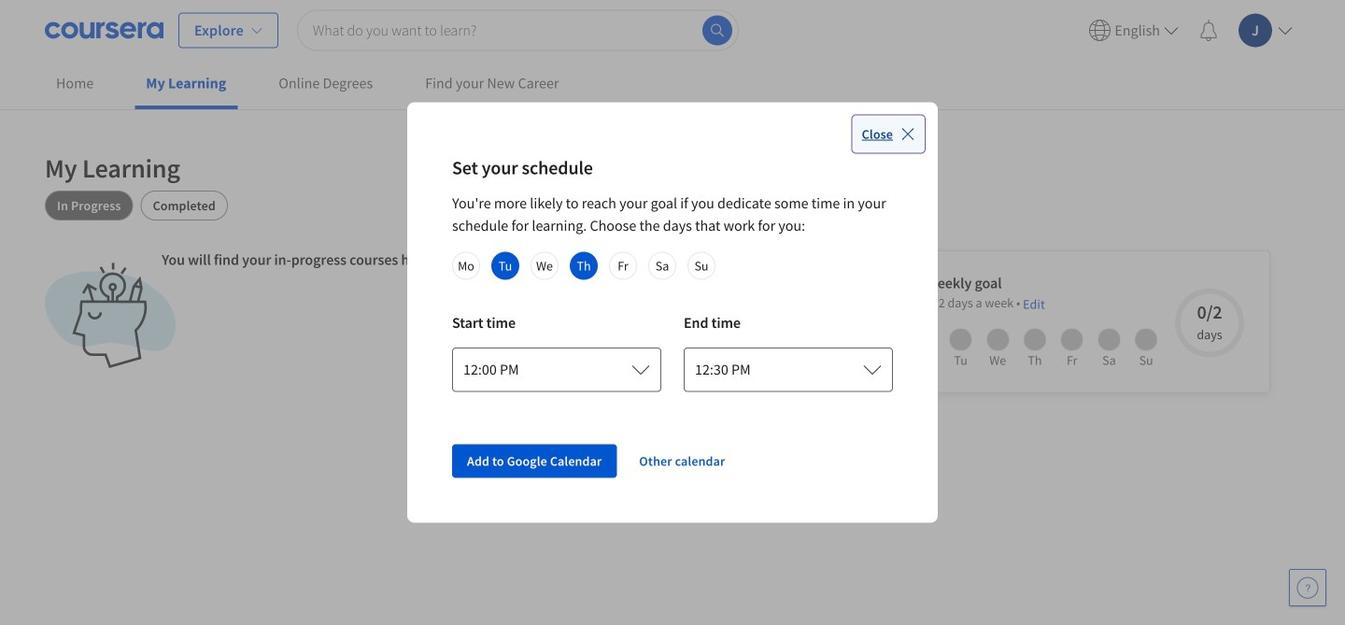 Task type: describe. For each thing, give the bounding box(es) containing it.
coursera image
[[45, 15, 164, 45]]



Task type: locate. For each thing, give the bounding box(es) containing it.
help center image
[[1297, 577, 1320, 599]]

dialog
[[407, 102, 938, 523]]

None search field
[[297, 10, 739, 51]]

tab list
[[45, 191, 1301, 221]]



Task type: vqa. For each thing, say whether or not it's contained in the screenshot.
Dartmouth College
no



